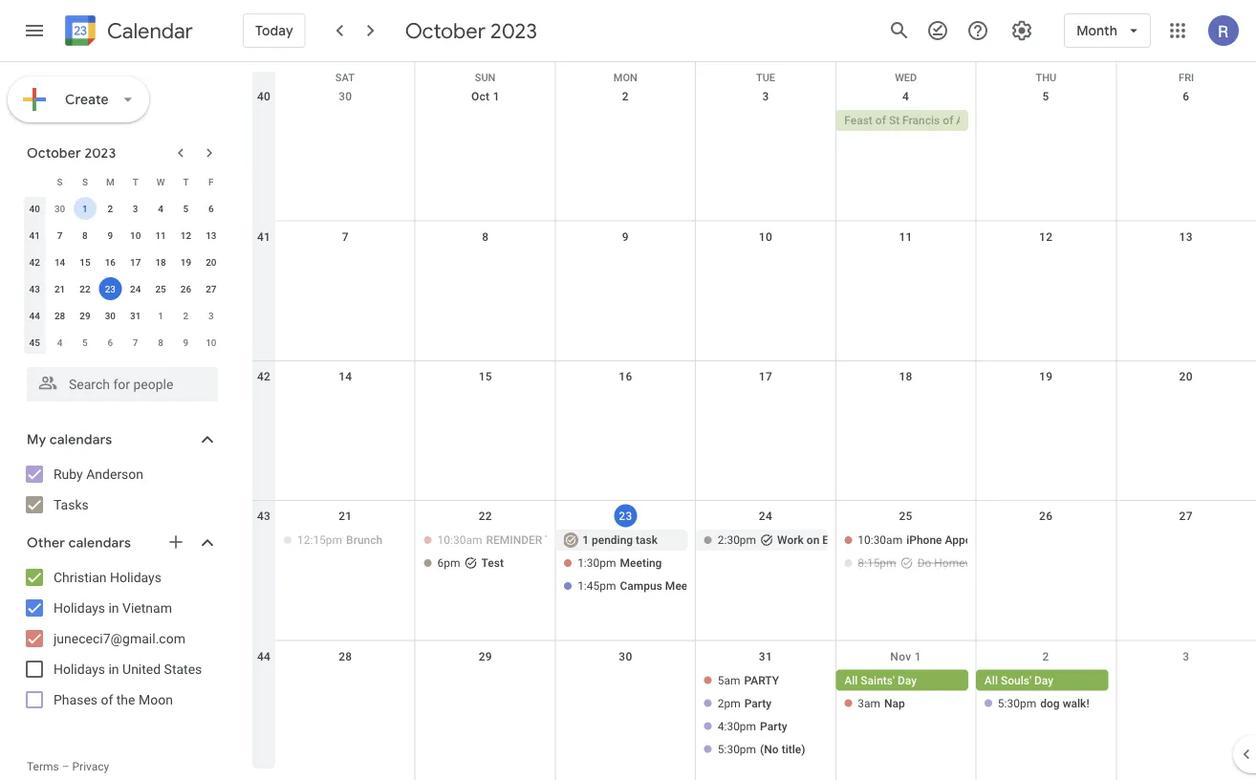 Task type: describe. For each thing, give the bounding box(es) containing it.
work
[[778, 534, 804, 547]]

2pm party
[[718, 697, 772, 710]]

1 vertical spatial 26
[[1040, 510, 1053, 523]]

add other calendars image
[[166, 533, 186, 552]]

1 vertical spatial 16
[[619, 370, 633, 383]]

in for vietnam
[[109, 600, 119, 616]]

31 element
[[124, 304, 147, 327]]

1 vertical spatial 20
[[1180, 370, 1193, 383]]

11 inside row group
[[155, 230, 166, 241]]

30 inside 30 element
[[105, 310, 116, 321]]

ruby
[[54, 466, 83, 482]]

8:15pm
[[858, 557, 897, 570]]

st
[[889, 114, 900, 127]]

19 element
[[174, 251, 197, 274]]

other calendars
[[27, 535, 131, 552]]

23 inside 23, today element
[[105, 283, 116, 295]]

1 horizontal spatial 29
[[479, 650, 492, 663]]

feast of st francis of assisi
[[845, 114, 988, 127]]

nap
[[885, 697, 905, 710]]

1 pending task button
[[556, 530, 688, 551]]

0 vertical spatial october 2023
[[405, 17, 537, 44]]

row containing 45
[[22, 329, 224, 356]]

cell containing all souls' day
[[976, 670, 1116, 762]]

w
[[157, 176, 165, 187]]

1 right the nov
[[915, 650, 922, 663]]

0 horizontal spatial 7
[[57, 230, 63, 241]]

phases
[[54, 692, 98, 708]]

clean
[[563, 534, 599, 547]]

september 30 element
[[48, 197, 71, 220]]

1 vertical spatial 23
[[619, 509, 633, 523]]

all for all saints' day
[[845, 674, 858, 687]]

0 vertical spatial 2023
[[491, 17, 537, 44]]

2 horizontal spatial 4
[[903, 90, 910, 103]]

30 element
[[99, 304, 122, 327]]

all saints' day
[[845, 674, 917, 687]]

day for all saints' day
[[898, 674, 917, 687]]

24 inside october 2023 grid
[[130, 283, 141, 295]]

1 t from the left
[[133, 176, 138, 187]]

month button
[[1065, 8, 1151, 54]]

2 inside "element"
[[183, 310, 189, 321]]

assisi
[[957, 114, 988, 127]]

26 element
[[174, 277, 197, 300]]

1 horizontal spatial 15
[[479, 370, 492, 383]]

4:30pm
[[718, 720, 757, 733]]

40 for 1
[[29, 203, 40, 214]]

row containing s
[[22, 168, 224, 195]]

1 inside cell
[[82, 203, 88, 214]]

to
[[545, 534, 560, 547]]

settings menu image
[[1011, 19, 1034, 42]]

30 down sat
[[339, 90, 352, 103]]

10 for november 10 element
[[206, 337, 217, 348]]

10:30am for 8:15pm
[[858, 534, 903, 547]]

2 up all souls' day button
[[1043, 650, 1050, 663]]

28 inside october 2023 grid
[[54, 310, 65, 321]]

41 for 1
[[29, 230, 40, 241]]

the
[[116, 692, 135, 708]]

22 inside october 2023 grid
[[80, 283, 90, 295]]

12:15pm
[[297, 534, 342, 547]]

2pm
[[718, 697, 741, 710]]

7 inside 'element'
[[133, 337, 138, 348]]

23 cell
[[98, 275, 123, 302]]

party for 4:30pm party
[[760, 720, 788, 733]]

20 element
[[200, 251, 223, 274]]

1 horizontal spatial 14
[[339, 370, 352, 383]]

nov
[[891, 650, 912, 663]]

12 element
[[174, 224, 197, 247]]

feast
[[845, 114, 873, 127]]

task
[[636, 534, 658, 547]]

phases of the moon
[[54, 692, 173, 708]]

row containing sat
[[252, 62, 1257, 91]]

–
[[62, 760, 69, 774]]

sat
[[336, 72, 355, 84]]

brunch
[[346, 534, 383, 547]]

all souls' day button
[[976, 670, 1109, 691]]

nov 1
[[891, 650, 922, 663]]

0 horizontal spatial 9
[[108, 230, 113, 241]]

26 inside 26 element
[[181, 283, 191, 295]]

2 t from the left
[[183, 176, 189, 187]]

my
[[27, 431, 46, 449]]

17 inside october 2023 grid
[[130, 256, 141, 268]]

5:30pm (no title)
[[718, 743, 806, 756]]

31 inside october 2023 grid
[[130, 310, 141, 321]]

19 inside grid
[[1040, 370, 1053, 383]]

ruby anderson
[[54, 466, 143, 482]]

do homework
[[918, 557, 990, 570]]

42 for 1
[[29, 256, 40, 268]]

sun
[[475, 72, 496, 84]]

tue
[[756, 72, 776, 84]]

12:15pm brunch
[[297, 534, 383, 547]]

iphone
[[907, 534, 942, 547]]

10 for 10 element
[[130, 230, 141, 241]]

1 horizontal spatial 9
[[183, 337, 189, 348]]

1 vertical spatial 24
[[759, 510, 773, 523]]

my calendars button
[[4, 425, 237, 455]]

november 8 element
[[149, 331, 172, 354]]

november 9 element
[[174, 331, 197, 354]]

1:30pm
[[578, 557, 616, 570]]

1 horizontal spatial 8
[[158, 337, 163, 348]]

0 horizontal spatial october 2023
[[27, 144, 116, 162]]

saints'
[[861, 674, 895, 687]]

souls'
[[1001, 674, 1032, 687]]

1 horizontal spatial 31
[[759, 650, 773, 663]]

1 vertical spatial 6
[[208, 203, 214, 214]]

calendar element
[[61, 11, 193, 54]]

25 element
[[149, 277, 172, 300]]

christian holidays
[[54, 569, 162, 585]]

1:30pm meeting
[[578, 557, 662, 570]]

vietnam
[[122, 600, 172, 616]]

pending
[[592, 534, 633, 547]]

16 element
[[99, 251, 122, 274]]

reminder
[[486, 534, 543, 547]]

1 horizontal spatial october
[[405, 17, 486, 44]]

27 inside 27 element
[[206, 283, 217, 295]]

2 down mon
[[622, 90, 629, 103]]

walk!
[[1063, 697, 1090, 710]]

terms – privacy
[[27, 760, 109, 774]]

2 right 1 cell
[[108, 203, 113, 214]]

create
[[65, 91, 109, 108]]

23, today element
[[99, 277, 122, 300]]

dog
[[1041, 697, 1060, 710]]

42 for 30
[[257, 370, 271, 383]]

10:30am for 6pm
[[438, 534, 482, 547]]

30 down '1:45pm' 'button'
[[619, 650, 633, 663]]

1 vertical spatial october
[[27, 144, 81, 162]]

fri
[[1179, 72, 1195, 84]]

oct
[[471, 90, 490, 103]]

(no
[[760, 743, 779, 756]]

privacy link
[[72, 760, 109, 774]]

5:30pm dog walk!
[[998, 697, 1090, 710]]

holidays for holidays in united states
[[54, 661, 105, 677]]

create button
[[8, 77, 149, 122]]

1 horizontal spatial 27
[[1180, 510, 1193, 523]]

junececi7@gmail.com
[[54, 631, 185, 646]]

november 3 element
[[200, 304, 223, 327]]

1 horizontal spatial 17
[[759, 370, 773, 383]]

1 horizontal spatial 28
[[339, 650, 352, 663]]

calendar heading
[[103, 18, 193, 44]]

4:30pm party
[[718, 720, 788, 733]]

21 inside row group
[[54, 283, 65, 295]]

united
[[122, 661, 161, 677]]

homework
[[935, 557, 990, 570]]

day for all souls' day
[[1035, 674, 1054, 687]]

19 inside row group
[[181, 256, 191, 268]]

21 inside grid
[[339, 510, 352, 523]]

row group inside october 2023 grid
[[22, 195, 224, 356]]

0 horizontal spatial 2023
[[85, 144, 116, 162]]

10 element
[[124, 224, 147, 247]]

november 10 element
[[200, 331, 223, 354]]

november 5 element
[[74, 331, 97, 354]]

oct 1
[[471, 90, 500, 103]]

6pm
[[438, 557, 461, 570]]

17 element
[[124, 251, 147, 274]]

28 element
[[48, 304, 71, 327]]

wed
[[895, 72, 917, 84]]

5am party
[[718, 674, 779, 687]]

other calendars button
[[4, 528, 237, 558]]

0 vertical spatial holidays
[[110, 569, 162, 585]]

m
[[106, 176, 114, 187]]

3am nap
[[858, 697, 905, 710]]

october 2023 grid
[[18, 168, 224, 356]]

18 inside row group
[[155, 256, 166, 268]]

1:45pm
[[578, 580, 616, 593]]



Task type: locate. For each thing, give the bounding box(es) containing it.
of left assisi
[[943, 114, 954, 127]]

0 horizontal spatial 18
[[155, 256, 166, 268]]

0 horizontal spatial 8
[[82, 230, 88, 241]]

44 for 30
[[257, 650, 271, 663]]

21
[[54, 283, 65, 295], [339, 510, 352, 523]]

2 horizontal spatial 9
[[622, 230, 629, 243]]

day down nov 1
[[898, 674, 917, 687]]

calendars for my calendars
[[50, 431, 112, 449]]

in left united
[[109, 661, 119, 677]]

of for francis
[[876, 114, 886, 127]]

2
[[622, 90, 629, 103], [108, 203, 113, 214], [183, 310, 189, 321], [1043, 650, 1050, 663]]

month
[[1077, 22, 1118, 39]]

10:30am up 6pm
[[438, 534, 482, 547]]

holidays in vietnam
[[54, 600, 172, 616]]

44 for 1
[[29, 310, 40, 321]]

other calendars list
[[4, 562, 237, 715]]

0 vertical spatial 28
[[54, 310, 65, 321]]

october up sun
[[405, 17, 486, 44]]

30 inside september 30 element
[[54, 203, 65, 214]]

t right w
[[183, 176, 189, 187]]

cell containing 5am
[[696, 670, 836, 762]]

november 7 element
[[124, 331, 147, 354]]

5:30pm for 5:30pm (no title)
[[718, 743, 757, 756]]

15 element
[[74, 251, 97, 274]]

row
[[252, 62, 1257, 91], [252, 81, 1257, 221], [22, 168, 224, 195], [22, 195, 224, 222], [252, 221, 1257, 361], [22, 222, 224, 249], [22, 249, 224, 275], [22, 275, 224, 302], [22, 302, 224, 329], [22, 329, 224, 356], [252, 361, 1257, 501], [252, 501, 1257, 641], [252, 641, 1257, 781]]

2 11 from the left
[[899, 230, 913, 243]]

24 element
[[124, 277, 147, 300]]

4 left november 5 element
[[57, 337, 63, 348]]

25
[[155, 283, 166, 295], [899, 510, 913, 523]]

1 horizontal spatial 26
[[1040, 510, 1053, 523]]

francis
[[903, 114, 940, 127]]

7 inside grid
[[342, 230, 349, 243]]

0 vertical spatial 23
[[105, 283, 116, 295]]

1 horizontal spatial 18
[[899, 370, 913, 383]]

15 inside october 2023 grid
[[80, 256, 90, 268]]

0 horizontal spatial october
[[27, 144, 81, 162]]

christian
[[54, 569, 107, 585]]

holidays up the vietnam
[[110, 569, 162, 585]]

29 inside row group
[[80, 310, 90, 321]]

1 vertical spatial 5:30pm
[[718, 743, 757, 756]]

all saints' day button
[[836, 670, 969, 691]]

title)
[[782, 743, 806, 756]]

calendars up the christian holidays
[[69, 535, 131, 552]]

my calendars
[[27, 431, 112, 449]]

0 horizontal spatial 5:30pm
[[718, 743, 757, 756]]

1 horizontal spatial all
[[985, 674, 998, 687]]

2 vertical spatial 4
[[57, 337, 63, 348]]

1 horizontal spatial 19
[[1040, 370, 1053, 383]]

2 all from the left
[[985, 674, 998, 687]]

0 horizontal spatial 43
[[29, 283, 40, 295]]

cell containing all saints' day
[[836, 670, 976, 762]]

row group containing 40
[[22, 195, 224, 356]]

calendar
[[107, 18, 193, 44]]

42 inside row group
[[29, 256, 40, 268]]

0 horizontal spatial 42
[[29, 256, 40, 268]]

31 right 30 element
[[130, 310, 141, 321]]

2 10:30am from the left
[[858, 534, 903, 547]]

in up junececi7@gmail.com
[[109, 600, 119, 616]]

41 for 30
[[257, 230, 271, 243]]

1 right 31 element
[[158, 310, 163, 321]]

1 vertical spatial 28
[[339, 650, 352, 663]]

2 vertical spatial 5
[[82, 337, 88, 348]]

0 horizontal spatial 23
[[105, 283, 116, 295]]

day up 5:30pm dog walk!
[[1035, 674, 1054, 687]]

states
[[164, 661, 202, 677]]

main drawer image
[[23, 19, 46, 42]]

1 vertical spatial 19
[[1040, 370, 1053, 383]]

1 vertical spatial calendars
[[69, 535, 131, 552]]

do
[[918, 557, 932, 570]]

1 vertical spatial in
[[109, 661, 119, 677]]

1 horizontal spatial 7
[[133, 337, 138, 348]]

test
[[482, 557, 504, 570]]

14 inside october 2023 grid
[[54, 256, 65, 268]]

0 horizontal spatial 17
[[130, 256, 141, 268]]

of left the
[[101, 692, 113, 708]]

0 vertical spatial in
[[109, 600, 119, 616]]

calendars inside dropdown button
[[50, 431, 112, 449]]

0 vertical spatial 27
[[206, 283, 217, 295]]

2 s from the left
[[82, 176, 88, 187]]

0 horizontal spatial 31
[[130, 310, 141, 321]]

1 vertical spatial 21
[[339, 510, 352, 523]]

grid
[[252, 62, 1257, 781]]

october 2023 up sun
[[405, 17, 537, 44]]

1 12 from the left
[[181, 230, 191, 241]]

1 horizontal spatial 5
[[183, 203, 189, 214]]

40
[[257, 90, 271, 103], [29, 203, 40, 214]]

12 inside grid
[[1040, 230, 1053, 243]]

11 element
[[149, 224, 172, 247]]

2 horizontal spatial of
[[943, 114, 954, 127]]

s
[[57, 176, 63, 187], [82, 176, 88, 187]]

october up september 30 element
[[27, 144, 81, 162]]

5am
[[718, 674, 741, 687]]

november 2 element
[[174, 304, 197, 327]]

2 horizontal spatial 10
[[759, 230, 773, 243]]

1:45pm button
[[560, 576, 688, 597]]

row containing 23
[[252, 501, 1257, 641]]

cell containing 1 pending task
[[556, 530, 696, 599]]

1 vertical spatial 27
[[1180, 510, 1193, 523]]

30
[[339, 90, 352, 103], [54, 203, 65, 214], [105, 310, 116, 321], [619, 650, 633, 663]]

10:30am iphone appointment
[[858, 534, 1012, 547]]

party
[[745, 674, 779, 687]]

thu
[[1036, 72, 1057, 84]]

1 41 from the left
[[29, 230, 40, 241]]

november 6 element
[[99, 331, 122, 354]]

today
[[255, 22, 293, 39]]

2 horizontal spatial 5
[[1043, 90, 1050, 103]]

party up (no
[[760, 720, 788, 733]]

1 pending task
[[583, 534, 658, 547]]

0 horizontal spatial 10:30am
[[438, 534, 482, 547]]

party for 2pm party
[[745, 697, 772, 710]]

october
[[405, 17, 486, 44], [27, 144, 81, 162]]

work on essay
[[778, 534, 853, 547]]

40 inside grid
[[257, 90, 271, 103]]

10 inside grid
[[759, 230, 773, 243]]

6 inside row
[[108, 337, 113, 348]]

23
[[105, 283, 116, 295], [619, 509, 633, 523]]

22 right 21 element
[[80, 283, 90, 295]]

10:30am reminder to clean
[[438, 534, 599, 547]]

calendars
[[50, 431, 112, 449], [69, 535, 131, 552]]

20
[[206, 256, 217, 268], [1180, 370, 1193, 383]]

2 13 from the left
[[1180, 230, 1193, 243]]

44 inside october 2023 grid
[[29, 310, 40, 321]]

0 horizontal spatial all
[[845, 674, 858, 687]]

2 right "november 1" element
[[183, 310, 189, 321]]

28
[[54, 310, 65, 321], [339, 650, 352, 663]]

43 for 30
[[257, 510, 271, 523]]

party down the party
[[745, 697, 772, 710]]

terms link
[[27, 760, 59, 774]]

1 horizontal spatial t
[[183, 176, 189, 187]]

privacy
[[72, 760, 109, 774]]

1 11 from the left
[[155, 230, 166, 241]]

1 horizontal spatial 23
[[619, 509, 633, 523]]

16 inside october 2023 grid
[[105, 256, 116, 268]]

23 right '22' element
[[105, 283, 116, 295]]

calendars for other calendars
[[69, 535, 131, 552]]

0 horizontal spatial 44
[[29, 310, 40, 321]]

3am
[[858, 697, 881, 710]]

24
[[130, 283, 141, 295], [759, 510, 773, 523]]

1 horizontal spatial 2023
[[491, 17, 537, 44]]

5 inside grid
[[1043, 90, 1050, 103]]

2:30pm
[[718, 534, 757, 547]]

of left st
[[876, 114, 886, 127]]

43
[[29, 283, 40, 295], [257, 510, 271, 523]]

holidays in united states
[[54, 661, 202, 677]]

1 vertical spatial 4
[[158, 203, 163, 214]]

0 vertical spatial 25
[[155, 283, 166, 295]]

holidays down christian
[[54, 600, 105, 616]]

1 horizontal spatial 21
[[339, 510, 352, 523]]

0 horizontal spatial 28
[[54, 310, 65, 321]]

row containing 43
[[22, 275, 224, 302]]

17
[[130, 256, 141, 268], [759, 370, 773, 383]]

0 vertical spatial 5:30pm
[[998, 697, 1037, 710]]

13 element
[[200, 224, 223, 247]]

1 vertical spatial 44
[[257, 650, 271, 663]]

appointment
[[945, 534, 1012, 547]]

22 element
[[74, 277, 97, 300]]

1 horizontal spatial 4
[[158, 203, 163, 214]]

25 inside 25 element
[[155, 283, 166, 295]]

0 vertical spatial 6
[[1183, 90, 1190, 103]]

29 down test
[[479, 650, 492, 663]]

1 all from the left
[[845, 674, 858, 687]]

2 vertical spatial holidays
[[54, 661, 105, 677]]

0 vertical spatial 31
[[130, 310, 141, 321]]

13 inside row group
[[206, 230, 217, 241]]

feast of st francis of assisi button
[[836, 110, 988, 131]]

1 vertical spatial 31
[[759, 650, 773, 663]]

0 vertical spatial 16
[[105, 256, 116, 268]]

2 day from the left
[[1035, 674, 1054, 687]]

day
[[898, 674, 917, 687], [1035, 674, 1054, 687]]

11 inside grid
[[899, 230, 913, 243]]

1 cell
[[72, 195, 98, 222]]

1 vertical spatial 29
[[479, 650, 492, 663]]

14 element
[[48, 251, 71, 274]]

all left souls'
[[985, 674, 998, 687]]

1 day from the left
[[898, 674, 917, 687]]

41 inside october 2023 grid
[[29, 230, 40, 241]]

None search field
[[0, 360, 237, 402]]

in for united
[[109, 661, 119, 677]]

0 vertical spatial 29
[[80, 310, 90, 321]]

25 up iphone
[[899, 510, 913, 523]]

all
[[845, 674, 858, 687], [985, 674, 998, 687]]

all left saints'
[[845, 674, 858, 687]]

0 vertical spatial party
[[745, 697, 772, 710]]

1 vertical spatial 25
[[899, 510, 913, 523]]

14
[[54, 256, 65, 268], [339, 370, 352, 383]]

5 inside row
[[82, 337, 88, 348]]

1 vertical spatial 40
[[29, 203, 40, 214]]

0 horizontal spatial day
[[898, 674, 917, 687]]

on
[[807, 534, 820, 547]]

2 horizontal spatial 8
[[482, 230, 489, 243]]

43 inside october 2023 grid
[[29, 283, 40, 295]]

of for moon
[[101, 692, 113, 708]]

anderson
[[86, 466, 143, 482]]

29 element
[[74, 304, 97, 327]]

6 down fri
[[1183, 90, 1190, 103]]

0 horizontal spatial 12
[[181, 230, 191, 241]]

2 in from the top
[[109, 661, 119, 677]]

s up september 30 element
[[57, 176, 63, 187]]

0 horizontal spatial 5
[[82, 337, 88, 348]]

21 element
[[48, 277, 71, 300]]

6 right november 5 element
[[108, 337, 113, 348]]

1 horizontal spatial 24
[[759, 510, 773, 523]]

0 vertical spatial calendars
[[50, 431, 112, 449]]

all for all souls' day
[[985, 674, 998, 687]]

meeting
[[620, 557, 662, 570]]

moon
[[139, 692, 173, 708]]

holidays up phases
[[54, 661, 105, 677]]

1 vertical spatial 22
[[479, 510, 492, 523]]

1 right oct
[[493, 90, 500, 103]]

5 left november 6 element
[[82, 337, 88, 348]]

22 up reminder
[[479, 510, 492, 523]]

13
[[206, 230, 217, 241], [1180, 230, 1193, 243]]

5:30pm for 5:30pm dog walk!
[[998, 697, 1037, 710]]

23 up 1 pending task button
[[619, 509, 633, 523]]

2 41 from the left
[[257, 230, 271, 243]]

Search for people text field
[[38, 367, 207, 402]]

27
[[206, 283, 217, 295], [1180, 510, 1193, 523]]

0 horizontal spatial 40
[[29, 203, 40, 214]]

2 horizontal spatial 6
[[1183, 90, 1190, 103]]

6 up 13 element
[[208, 203, 214, 214]]

1 right september 30 element
[[82, 203, 88, 214]]

0 horizontal spatial 6
[[108, 337, 113, 348]]

cell
[[275, 110, 416, 133], [416, 110, 556, 133], [556, 110, 696, 133], [696, 110, 836, 133], [976, 110, 1116, 133], [1116, 110, 1257, 133], [416, 530, 599, 599], [556, 530, 696, 599], [836, 530, 1012, 599], [976, 530, 1116, 599], [1116, 530, 1257, 599], [275, 670, 416, 762], [416, 670, 556, 762], [556, 670, 696, 762], [696, 670, 836, 762], [836, 670, 976, 762], [976, 670, 1116, 762], [1116, 670, 1257, 762]]

44
[[29, 310, 40, 321], [257, 650, 271, 663]]

25 right 24 element
[[155, 283, 166, 295]]

12
[[181, 230, 191, 241], [1040, 230, 1053, 243]]

0 vertical spatial 4
[[903, 90, 910, 103]]

t left w
[[133, 176, 138, 187]]

holidays for holidays in vietnam
[[54, 600, 105, 616]]

29 right the 28 element
[[80, 310, 90, 321]]

29
[[80, 310, 90, 321], [479, 650, 492, 663]]

today button
[[243, 8, 306, 54]]

0 vertical spatial 18
[[155, 256, 166, 268]]

essay
[[823, 534, 853, 547]]

1 horizontal spatial 44
[[257, 650, 271, 663]]

20 inside row group
[[206, 256, 217, 268]]

0 horizontal spatial 41
[[29, 230, 40, 241]]

5:30pm down 4:30pm
[[718, 743, 757, 756]]

31 up the party
[[759, 650, 773, 663]]

43 for 1
[[29, 283, 40, 295]]

44 left the 28 element
[[29, 310, 40, 321]]

1 s from the left
[[57, 176, 63, 187]]

1 horizontal spatial 41
[[257, 230, 271, 243]]

0 horizontal spatial 19
[[181, 256, 191, 268]]

calendars inside dropdown button
[[69, 535, 131, 552]]

5:30pm down souls'
[[998, 697, 1037, 710]]

18
[[155, 256, 166, 268], [899, 370, 913, 383]]

6 inside grid
[[1183, 90, 1190, 103]]

30 right 29 element
[[105, 310, 116, 321]]

26
[[181, 283, 191, 295], [1040, 510, 1053, 523]]

october 2023
[[405, 17, 537, 44], [27, 144, 116, 162]]

october 2023 up m
[[27, 144, 116, 162]]

21 up '12:15pm brunch' on the bottom left of the page
[[339, 510, 352, 523]]

0 horizontal spatial 29
[[80, 310, 90, 321]]

0 horizontal spatial 26
[[181, 283, 191, 295]]

1 horizontal spatial of
[[876, 114, 886, 127]]

18 element
[[149, 251, 172, 274]]

40 inside row group
[[29, 203, 40, 214]]

1 up 1:30pm
[[583, 534, 589, 547]]

1 10:30am from the left
[[438, 534, 482, 547]]

44 right states
[[257, 650, 271, 663]]

1 horizontal spatial 25
[[899, 510, 913, 523]]

1 vertical spatial october 2023
[[27, 144, 116, 162]]

21 left '22' element
[[54, 283, 65, 295]]

4 down wed
[[903, 90, 910, 103]]

2 12 from the left
[[1040, 230, 1053, 243]]

5 up 12 element
[[183, 203, 189, 214]]

in
[[109, 600, 119, 616], [109, 661, 119, 677]]

other
[[27, 535, 65, 552]]

10:30am up 8:15pm
[[858, 534, 903, 547]]

1 vertical spatial 18
[[899, 370, 913, 383]]

november 4 element
[[48, 331, 71, 354]]

40 left september 30 element
[[29, 203, 40, 214]]

1 inside button
[[583, 534, 589, 547]]

27 element
[[200, 277, 223, 300]]

0 vertical spatial 44
[[29, 310, 40, 321]]

1 13 from the left
[[206, 230, 217, 241]]

12 inside 12 element
[[181, 230, 191, 241]]

7
[[57, 230, 63, 241], [342, 230, 349, 243], [133, 337, 138, 348]]

40 for 30
[[257, 90, 271, 103]]

november 1 element
[[149, 304, 172, 327]]

1 in from the top
[[109, 600, 119, 616]]

grid containing 40
[[252, 62, 1257, 781]]

40 down today button
[[257, 90, 271, 103]]

0 horizontal spatial 11
[[155, 230, 166, 241]]

f
[[209, 176, 214, 187]]

mon
[[614, 72, 638, 84]]

1 horizontal spatial october 2023
[[405, 17, 537, 44]]

5 down thu on the right
[[1043, 90, 1050, 103]]

2023 up m
[[85, 144, 116, 162]]

5
[[1043, 90, 1050, 103], [183, 203, 189, 214], [82, 337, 88, 348]]

0 vertical spatial october
[[405, 17, 486, 44]]

tasks
[[54, 497, 89, 513]]

row group
[[22, 195, 224, 356]]

calendars up ruby
[[50, 431, 112, 449]]

41
[[29, 230, 40, 241], [257, 230, 271, 243]]

0 vertical spatial 21
[[54, 283, 65, 295]]

0 horizontal spatial 4
[[57, 337, 63, 348]]

s left m
[[82, 176, 88, 187]]

2 horizontal spatial 7
[[342, 230, 349, 243]]

1 horizontal spatial 16
[[619, 370, 633, 383]]

1 vertical spatial 15
[[479, 370, 492, 383]]

2023
[[491, 17, 537, 44], [85, 144, 116, 162]]

my calendars list
[[4, 459, 237, 520]]

2 vertical spatial 6
[[108, 337, 113, 348]]

30 left 1 cell
[[54, 203, 65, 214]]

of inside other calendars list
[[101, 692, 113, 708]]

4 up 11 element
[[158, 203, 163, 214]]

party
[[745, 697, 772, 710], [760, 720, 788, 733]]

2023 up sun
[[491, 17, 537, 44]]

0 vertical spatial 17
[[130, 256, 141, 268]]



Task type: vqa. For each thing, say whether or not it's contained in the screenshot.
The Sunday, November 5 element
no



